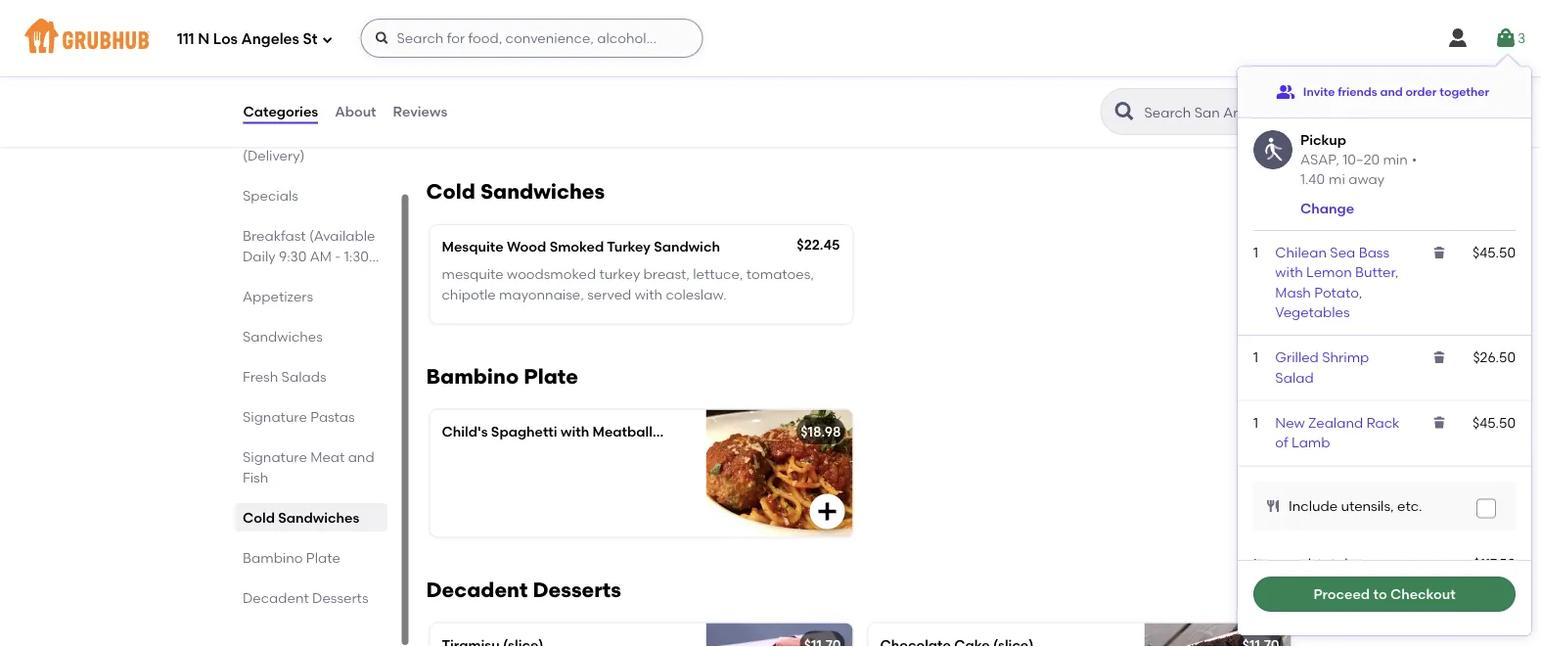 Task type: locate. For each thing, give the bounding box(es) containing it.
$18.98
[[801, 423, 841, 440]]

family size menu (delivery) tab
[[242, 124, 379, 165]]

1 horizontal spatial of
[[500, 53, 514, 70]]

asap,
[[1301, 151, 1340, 167]]

bambino plate
[[426, 364, 579, 389], [242, 549, 340, 566]]

$45.50
[[1473, 244, 1516, 261], [1473, 414, 1516, 431]]

0 vertical spatial plate
[[524, 364, 579, 389]]

cold up mesquite at the left top of the page
[[426, 179, 476, 204]]

0 horizontal spatial desserts
[[312, 589, 368, 606]]

the
[[517, 53, 539, 70]]

2 1 from the top
[[1254, 349, 1259, 366]]

child's spaghetti with meatball plate
[[442, 423, 692, 440]]

tooltip containing pickup
[[1238, 55, 1532, 635]]

2 vertical spatial plate
[[306, 549, 340, 566]]

with inside the mesquite woodsmoked turkey breast, lettuce, tomatoes, chipotle mayonnaise, served with coleslaw.
[[635, 286, 663, 302]]

1 signature from the top
[[242, 408, 307, 425]]

sandwiches
[[481, 179, 605, 204], [242, 328, 322, 345], [278, 509, 359, 526]]

sandwiches tab
[[242, 326, 379, 347]]

1 vertical spatial and
[[635, 101, 662, 118]]

signature inside 'tab'
[[242, 408, 307, 425]]

0 horizontal spatial plate
[[306, 549, 340, 566]]

1 vertical spatial cold sandwiches
[[242, 509, 359, 526]]

0 horizontal spatial of
[[485, 101, 498, 118]]

1 left grilled
[[1254, 349, 1259, 366]]

1 horizontal spatial bambino
[[426, 364, 519, 389]]

of inside the chicken breast topped with our seasonal sauce with a side of sautéed vegetables and pasta
[[485, 101, 498, 118]]

invite friends and order together button
[[1276, 74, 1490, 110]]

pm)
[[242, 268, 268, 285]]

signature for signature pastas
[[242, 408, 307, 425]]

checkout
[[1391, 586, 1456, 602]]

signature down fresh salads
[[242, 408, 307, 425]]

plate
[[524, 364, 579, 389], [656, 423, 692, 440], [306, 549, 340, 566]]

bambino plate down cold sandwiches tab
[[242, 549, 340, 566]]

cold sandwiches inside tab
[[242, 509, 359, 526]]

1 for new
[[1254, 414, 1259, 431]]

and inside button
[[1381, 84, 1404, 99]]

svg image right rack
[[1432, 415, 1448, 430]]

1 horizontal spatial plate
[[524, 364, 579, 389]]

2 horizontal spatial and
[[1381, 84, 1404, 99]]

plate up child's spaghetti with meatball plate
[[524, 364, 579, 389]]

$26.50
[[1474, 349, 1516, 366]]

1 horizontal spatial desserts
[[533, 577, 621, 602]]

bambino
[[426, 364, 519, 389], [242, 549, 303, 566]]

0 vertical spatial of
[[500, 53, 514, 70]]

etc.
[[1398, 497, 1423, 514]]

invite friends and order together
[[1304, 84, 1490, 99]]

1:30
[[344, 248, 368, 264]]

mash
[[1276, 284, 1312, 301]]

categories button
[[242, 76, 319, 147]]

pasta
[[665, 101, 704, 118]]

1 vertical spatial signature
[[242, 448, 307, 465]]

breakfast
[[242, 227, 306, 244]]

smoked
[[550, 238, 604, 255]]

bambino plate up spaghetti
[[426, 364, 579, 389]]

cold inside tab
[[242, 509, 275, 526]]

include
[[1289, 497, 1338, 514]]

of left the
[[500, 53, 514, 70]]

shrimp
[[1323, 349, 1370, 366]]

0 vertical spatial signature
[[242, 408, 307, 425]]

1 horizontal spatial and
[[635, 101, 662, 118]]

0 horizontal spatial decadent
[[242, 589, 309, 606]]

lemon
[[1307, 264, 1353, 281]]

fish
[[242, 469, 268, 486]]

10–20
[[1343, 151, 1380, 167]]

and inside signature meat and fish
[[348, 448, 374, 465]]

people icon image
[[1276, 82, 1296, 102]]

•
[[1412, 151, 1418, 167]]

breakfast (available daily 9:30 am - 1:30 pm) appetizers
[[242, 227, 375, 304]]

tomatoes,
[[747, 266, 814, 283]]

chocolate cake (slice) image
[[1145, 623, 1292, 647]]

decadent desserts tab
[[242, 587, 379, 608]]

bambino down cold sandwiches tab
[[242, 549, 303, 566]]

served
[[588, 286, 632, 302]]

1 left chilean
[[1254, 244, 1259, 261]]

items
[[1254, 555, 1291, 571]]

bambino up child's
[[426, 364, 519, 389]]

1 1 from the top
[[1254, 244, 1259, 261]]

cold sandwiches up bambino plate tab on the left bottom of page
[[242, 509, 359, 526]]

fresh salads tab
[[242, 366, 379, 387]]

new zealand rack of lamb link
[[1276, 414, 1400, 451]]

1 vertical spatial bambino
[[242, 549, 303, 566]]

and right meat
[[348, 448, 374, 465]]

bambino plate tab
[[242, 547, 379, 568]]

min
[[1384, 151, 1409, 167]]

tiramisu (slice) image
[[706, 623, 853, 647]]

decadent
[[426, 577, 528, 602], [242, 589, 309, 606]]

and left the order
[[1381, 84, 1404, 99]]

1 vertical spatial sandwiches
[[242, 328, 322, 345]]

n
[[198, 30, 210, 48]]

desserts
[[533, 577, 621, 602], [312, 589, 368, 606]]

change
[[1301, 200, 1355, 216]]

1 left new
[[1254, 414, 1259, 431]]

coleslaw.
[[666, 286, 727, 302]]

2 $45.50 from the top
[[1473, 414, 1516, 431]]

cold
[[426, 179, 476, 204], [242, 509, 275, 526]]

with
[[595, 81, 623, 98], [758, 81, 785, 98], [1276, 264, 1304, 281], [635, 286, 663, 302], [561, 423, 590, 440]]

svg image
[[1495, 26, 1518, 50], [374, 30, 390, 46], [322, 34, 333, 46], [1432, 245, 1448, 260], [1266, 498, 1281, 514], [816, 500, 839, 523], [1481, 502, 1493, 514]]

1 vertical spatial cold
[[242, 509, 275, 526]]

chicken breast topped with our seasonal sauce with a side of sautéed vegetables and pasta
[[442, 81, 785, 118]]

size
[[289, 126, 315, 143]]

signature up 'fish' at the bottom left
[[242, 448, 307, 465]]

0 vertical spatial bambino plate
[[426, 364, 579, 389]]

and for invite friends and order together
[[1381, 84, 1404, 99]]

bambino plate inside tab
[[242, 549, 340, 566]]

mesquite
[[442, 238, 504, 255]]

signature for signature meat and fish
[[242, 448, 307, 465]]

plate down cold sandwiches tab
[[306, 549, 340, 566]]

appetizers tab
[[242, 286, 379, 306]]

2 vertical spatial and
[[348, 448, 374, 465]]

1 vertical spatial plate
[[656, 423, 692, 440]]

desserts inside tab
[[312, 589, 368, 606]]

cold sandwiches
[[426, 179, 605, 204], [242, 509, 359, 526]]

day
[[542, 53, 569, 70]]

sandwiches up bambino plate tab on the left bottom of page
[[278, 509, 359, 526]]

specials tab
[[242, 185, 379, 206]]

sandwiches up fresh salads
[[242, 328, 322, 345]]

2 horizontal spatial of
[[1276, 434, 1289, 451]]

2 vertical spatial 1
[[1254, 414, 1259, 431]]

with up 'mash'
[[1276, 264, 1304, 281]]

signature inside signature meat and fish
[[242, 448, 307, 465]]

los
[[213, 30, 238, 48]]

111 n los angeles st
[[177, 30, 318, 48]]

cold sandwiches tab
[[242, 507, 379, 528]]

of
[[500, 53, 514, 70], [485, 101, 498, 118], [1276, 434, 1289, 451]]

2 vertical spatial of
[[1276, 434, 1289, 451]]

1
[[1254, 244, 1259, 261], [1254, 349, 1259, 366], [1254, 414, 1259, 431]]

family size menu (delivery)
[[242, 126, 355, 163]]

0 horizontal spatial bambino
[[242, 549, 303, 566]]

0 vertical spatial and
[[1381, 84, 1404, 99]]

svg image for $26.50
[[1432, 350, 1448, 365]]

2 horizontal spatial plate
[[656, 423, 692, 440]]

svg image left $26.50
[[1432, 350, 1448, 365]]

0 vertical spatial bambino
[[426, 364, 519, 389]]

3 1 from the top
[[1254, 414, 1259, 431]]

and inside the chicken breast topped with our seasonal sauce with a side of sautéed vegetables and pasta
[[635, 101, 662, 118]]

(available
[[309, 227, 375, 244]]

cold down 'fish' at the bottom left
[[242, 509, 275, 526]]

family
[[242, 126, 286, 143]]

proceed to checkout button
[[1254, 577, 1516, 612]]

1 horizontal spatial decadent desserts
[[426, 577, 621, 602]]

svg image left 3 button
[[1447, 26, 1470, 50]]

0 vertical spatial $45.50
[[1473, 244, 1516, 261]]

1 vertical spatial svg image
[[1432, 350, 1448, 365]]

salads
[[281, 368, 326, 385]]

with inside chilean sea bass with lemon butter, mash potato, vegetables
[[1276, 264, 1304, 281]]

1.40
[[1301, 171, 1326, 187]]

Search for food, convenience, alcohol... search field
[[361, 19, 703, 58]]

0 horizontal spatial cold sandwiches
[[242, 509, 359, 526]]

specials
[[242, 187, 298, 204]]

new
[[1276, 414, 1306, 431]]

side
[[454, 101, 481, 118]]

1 $45.50 from the top
[[1473, 244, 1516, 261]]

2 vertical spatial svg image
[[1432, 415, 1448, 430]]

sea
[[1331, 244, 1356, 261]]

change button
[[1301, 198, 1355, 218]]

1 vertical spatial of
[[485, 101, 498, 118]]

sautéed
[[501, 101, 555, 118]]

0 horizontal spatial cold
[[242, 509, 275, 526]]

1 horizontal spatial cold
[[426, 179, 476, 204]]

tooltip
[[1238, 55, 1532, 635]]

$22.45
[[797, 236, 840, 253]]

0 horizontal spatial decadent desserts
[[242, 589, 368, 606]]

cold sandwiches up wood
[[426, 179, 605, 204]]

svg image
[[1447, 26, 1470, 50], [1432, 350, 1448, 365], [1432, 415, 1448, 430]]

1 vertical spatial 1
[[1254, 349, 1259, 366]]

sandwiches up wood
[[481, 179, 605, 204]]

3
[[1518, 30, 1526, 46]]

friends
[[1338, 84, 1378, 99]]

1 horizontal spatial cold sandwiches
[[426, 179, 605, 204]]

chipotle
[[442, 286, 496, 302]]

with down breast,
[[635, 286, 663, 302]]

0 vertical spatial cold sandwiches
[[426, 179, 605, 204]]

2 signature from the top
[[242, 448, 307, 465]]

0 vertical spatial svg image
[[1447, 26, 1470, 50]]

-
[[335, 248, 340, 264]]

of down new
[[1276, 434, 1289, 451]]

1 vertical spatial bambino plate
[[242, 549, 340, 566]]

0 vertical spatial cold
[[426, 179, 476, 204]]

chilean
[[1276, 244, 1327, 261]]

plate right the meatball
[[656, 423, 692, 440]]

1 vertical spatial $45.50
[[1473, 414, 1516, 431]]

0 vertical spatial 1
[[1254, 244, 1259, 261]]

0 horizontal spatial bambino plate
[[242, 549, 340, 566]]

subtotal
[[1294, 555, 1349, 571]]

pickup
[[1301, 131, 1347, 148]]

of right side
[[485, 101, 498, 118]]

0 horizontal spatial and
[[348, 448, 374, 465]]

1 horizontal spatial bambino plate
[[426, 364, 579, 389]]

of inside new zealand rack of lamb
[[1276, 434, 1289, 451]]

and down our
[[635, 101, 662, 118]]



Task type: describe. For each thing, give the bounding box(es) containing it.
woodsmoked
[[507, 266, 596, 283]]

new zealand rack of lamb
[[1276, 414, 1400, 451]]

am
[[310, 248, 331, 264]]

categories
[[243, 103, 318, 120]]

away
[[1349, 171, 1385, 187]]

decadent desserts inside tab
[[242, 589, 368, 606]]

about button
[[334, 76, 377, 147]]

sandwich
[[654, 238, 720, 255]]

signature pastas tab
[[242, 406, 379, 427]]

chilean sea bass with lemon butter, mash potato, vegetables link
[[1276, 244, 1399, 320]]

1 horizontal spatial decadent
[[426, 577, 528, 602]]

$45.50 for new zealand rack of lamb
[[1473, 414, 1516, 431]]

signature pastas
[[242, 408, 355, 425]]

about
[[335, 103, 376, 120]]

pastas
[[310, 408, 355, 425]]

plate inside tab
[[306, 549, 340, 566]]

mesquite
[[442, 266, 504, 283]]

bambino inside tab
[[242, 549, 303, 566]]

9:30
[[279, 248, 306, 264]]

invite
[[1304, 84, 1336, 99]]

svg image inside 3 button
[[1495, 26, 1518, 50]]

1 for grilled
[[1254, 349, 1259, 366]]

daily
[[242, 248, 275, 264]]

with right the sauce
[[758, 81, 785, 98]]

decadent inside tab
[[242, 589, 309, 606]]

order
[[1406, 84, 1437, 99]]

svg image inside the main navigation 'navigation'
[[1447, 26, 1470, 50]]

0 vertical spatial sandwiches
[[481, 179, 605, 204]]

meat
[[310, 448, 344, 465]]

mayonnaise,
[[499, 286, 584, 302]]

chicken
[[442, 53, 497, 70]]

reviews button
[[392, 76, 449, 147]]

with left the meatball
[[561, 423, 590, 440]]

rack
[[1367, 414, 1400, 431]]

wood
[[507, 238, 547, 255]]

proceed
[[1314, 586, 1371, 602]]

child's
[[442, 423, 488, 440]]

topped
[[543, 81, 592, 98]]

vegetables
[[1276, 304, 1351, 320]]

(delivery)
[[242, 147, 304, 163]]

breast,
[[644, 266, 690, 283]]

salad
[[1276, 369, 1314, 386]]

111
[[177, 30, 194, 48]]

chilean sea bass with lemon butter, mash potato, vegetables
[[1276, 244, 1399, 320]]

fresh salads
[[242, 368, 326, 385]]

meatball
[[593, 423, 653, 440]]

include utensils, etc.
[[1289, 497, 1423, 514]]

grilled
[[1276, 349, 1319, 366]]

vegetables
[[559, 101, 632, 118]]

$45.50 for chilean sea bass with lemon butter, mash potato, vegetables
[[1473, 244, 1516, 261]]

menu
[[318, 126, 355, 143]]

search icon image
[[1114, 100, 1137, 123]]

butter,
[[1356, 264, 1399, 281]]

proceed to checkout
[[1314, 586, 1456, 602]]

and for signature meat and fish
[[348, 448, 374, 465]]

utensils,
[[1342, 497, 1395, 514]]

1 for chilean
[[1254, 244, 1259, 261]]

signature meat and fish
[[242, 448, 374, 486]]

chicken
[[442, 81, 494, 98]]

svg image for $45.50
[[1432, 415, 1448, 430]]

child's spaghetti with meatball plate image
[[706, 410, 853, 537]]

seasonal
[[651, 81, 711, 98]]

mesquite wood smoked turkey sandwich
[[442, 238, 720, 255]]

main navigation navigation
[[0, 0, 1542, 76]]

$117.50
[[1474, 555, 1516, 571]]

chicken of the day
[[442, 53, 569, 70]]

with up the vegetables
[[595, 81, 623, 98]]

to
[[1374, 586, 1388, 602]]

2 vertical spatial sandwiches
[[278, 509, 359, 526]]

grilled shrimp salad link
[[1276, 349, 1370, 386]]

pickup asap, 10–20 min • 1.40 mi away
[[1301, 131, 1418, 187]]

turkey
[[607, 238, 651, 255]]

Search San Antonio Winery Los Angeles search field
[[1143, 103, 1293, 121]]

grilled shrimp salad
[[1276, 349, 1370, 386]]

appetizers
[[242, 288, 313, 304]]

turkey
[[600, 266, 641, 283]]

zealand
[[1309, 414, 1364, 431]]

3 button
[[1495, 21, 1526, 56]]

mi
[[1329, 171, 1346, 187]]

a
[[442, 101, 451, 118]]

pickup icon image
[[1254, 130, 1293, 169]]

angeles
[[241, 30, 299, 48]]

together
[[1440, 84, 1490, 99]]

reviews
[[393, 103, 448, 120]]

potato,
[[1315, 284, 1363, 301]]

breast
[[497, 81, 540, 98]]

fresh
[[242, 368, 278, 385]]

breakfast (available daily 9:30 am - 1:30 pm) tab
[[242, 225, 379, 285]]

signature meat and fish tab
[[242, 446, 379, 488]]

sauce
[[714, 81, 754, 98]]

lettuce,
[[693, 266, 743, 283]]

mesquite woodsmoked turkey breast, lettuce, tomatoes, chipotle mayonnaise, served with coleslaw.
[[442, 266, 814, 302]]

items subtotal
[[1254, 555, 1349, 571]]



Task type: vqa. For each thing, say whether or not it's contained in the screenshot.


